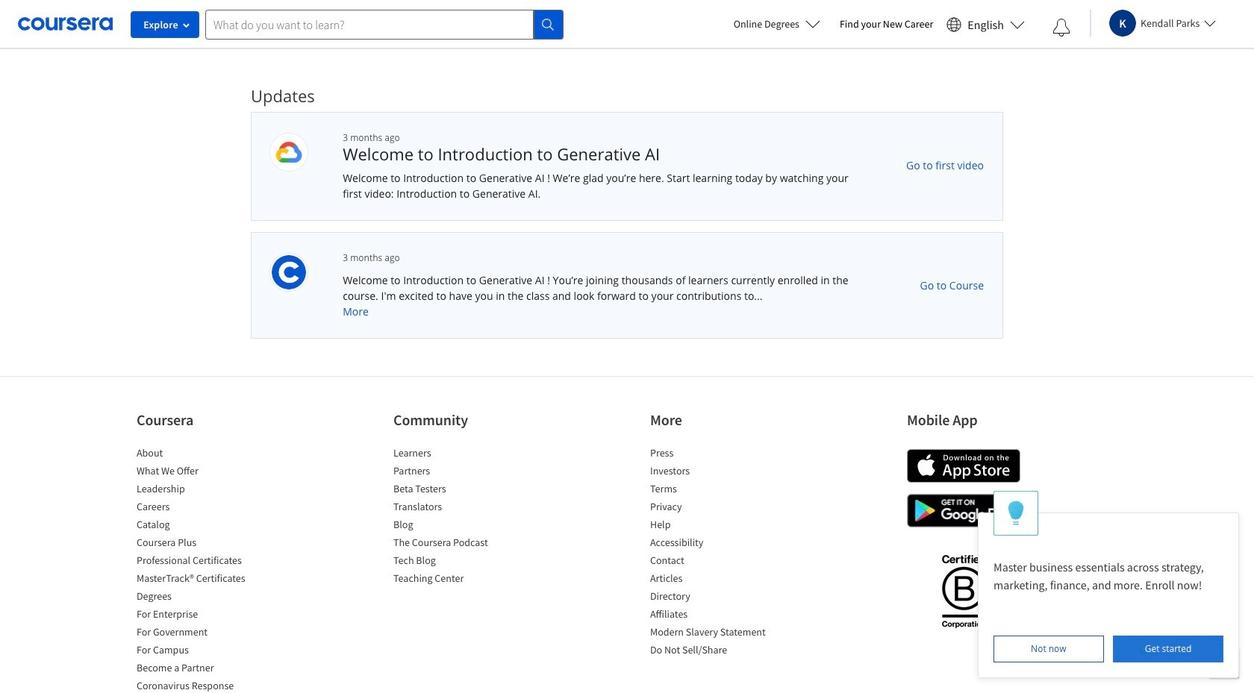 Task type: locate. For each thing, give the bounding box(es) containing it.
coursera image
[[18, 12, 113, 36]]

1 horizontal spatial list
[[393, 446, 520, 589]]

lightbulb tip image
[[1008, 501, 1024, 527]]

get it on google play image
[[907, 494, 1020, 528]]

1 list from the left
[[137, 446, 264, 693]]

2 horizontal spatial list
[[650, 446, 777, 661]]

list item
[[137, 446, 264, 464], [393, 446, 520, 464], [650, 446, 777, 464], [137, 464, 264, 481], [393, 464, 520, 481], [650, 464, 777, 481], [137, 481, 264, 499], [393, 481, 520, 499], [650, 481, 777, 499], [137, 499, 264, 517], [393, 499, 520, 517], [650, 499, 777, 517], [137, 517, 264, 535], [393, 517, 520, 535], [650, 517, 777, 535], [137, 535, 264, 553], [393, 535, 520, 553], [650, 535, 777, 553], [137, 553, 264, 571], [393, 553, 520, 571], [650, 553, 777, 571], [137, 571, 264, 589], [393, 571, 520, 589], [650, 571, 777, 589], [137, 589, 264, 607], [650, 589, 777, 607], [137, 607, 264, 625], [650, 607, 777, 625], [137, 625, 264, 643], [650, 625, 777, 643], [137, 643, 264, 661], [650, 643, 777, 661], [137, 661, 264, 679], [137, 679, 264, 693]]

None search field
[[205, 9, 564, 39]]

list
[[137, 446, 264, 693], [393, 446, 520, 589], [650, 446, 777, 661]]

What do you want to learn? text field
[[205, 9, 534, 39]]

help center image
[[1215, 655, 1233, 673]]

0 horizontal spatial list
[[137, 446, 264, 693]]



Task type: describe. For each thing, give the bounding box(es) containing it.
logo of certified b corporation image
[[933, 546, 994, 636]]

2 list from the left
[[393, 446, 520, 589]]

3 list from the left
[[650, 446, 777, 661]]

alice element
[[978, 491, 1239, 679]]

download on the app store image
[[907, 449, 1020, 483]]



Task type: vqa. For each thing, say whether or not it's contained in the screenshot.
Download on the App Store Image
yes



